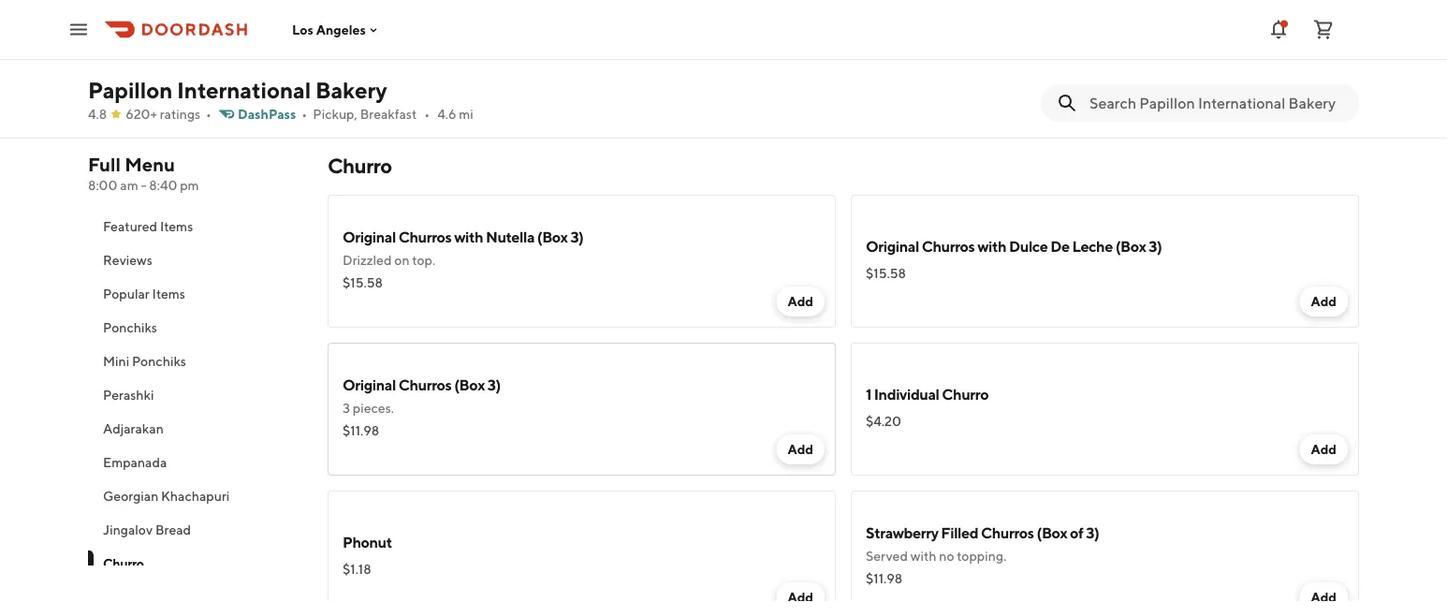 Task type: locate. For each thing, give the bounding box(es) containing it.
ponchiks inside button
[[132, 354, 186, 369]]

churros inside 'original churros with nutella (box 3) drizzled on top. $15.58 add'
[[399, 228, 452, 246]]

0 horizontal spatial $11.98
[[343, 423, 379, 438]]

reviews button
[[88, 243, 305, 277]]

churros for nutella
[[399, 228, 452, 246]]

items for popular items
[[152, 286, 185, 302]]

churro down jingalov
[[103, 556, 144, 571]]

ponchiks
[[103, 320, 157, 335], [132, 354, 186, 369]]

georgian khachapuri button
[[88, 479, 305, 513]]

add button for original churros with nutella (box 3)
[[777, 287, 825, 317]]

0 horizontal spatial with
[[454, 228, 483, 246]]

0 horizontal spatial $15.58
[[343, 275, 383, 290]]

$11.98 down pieces.
[[343, 423, 379, 438]]

papillon international bakery
[[88, 76, 387, 103]]

(box inside 'original churros with nutella (box 3) drizzled on top. $15.58 add'
[[537, 228, 568, 246]]

$11.98
[[343, 423, 379, 438], [866, 571, 903, 586]]

original for original churros with nutella (box 3) drizzled on top. $15.58 add
[[343, 228, 396, 246]]

1 individual churro
[[866, 385, 989, 403]]

add button
[[777, 287, 825, 317], [1300, 287, 1349, 317], [777, 435, 825, 464], [1300, 435, 1349, 464]]

• for pickup, breakfast • 4.6 mi
[[424, 106, 430, 122]]

2 horizontal spatial •
[[424, 106, 430, 122]]

ponchiks right mini
[[132, 354, 186, 369]]

1 horizontal spatial with
[[911, 548, 937, 564]]

8:00
[[88, 177, 118, 193]]

items inside button
[[160, 219, 193, 234]]

• left 4.6
[[424, 106, 430, 122]]

3)
[[571, 228, 584, 246], [1149, 237, 1163, 255], [488, 376, 501, 394], [1087, 524, 1100, 542]]

4.6
[[437, 106, 456, 122]]

churros
[[399, 228, 452, 246], [922, 237, 975, 255], [399, 376, 452, 394], [981, 524, 1035, 542]]

0 horizontal spatial •
[[206, 106, 212, 122]]

perashki
[[103, 387, 154, 403]]

items for featured items
[[160, 219, 193, 234]]

3
[[343, 400, 350, 416]]

featured items
[[103, 219, 193, 234]]

items
[[160, 219, 193, 234], [152, 286, 185, 302]]

pickup, breakfast • 4.6 mi
[[313, 106, 474, 122]]

items right popular
[[152, 286, 185, 302]]

bakery
[[316, 76, 387, 103]]

0 items, open order cart image
[[1313, 18, 1335, 41]]

• right ratings
[[206, 106, 212, 122]]

khachapuri
[[161, 488, 230, 504]]

of
[[1070, 524, 1084, 542]]

2 horizontal spatial churro
[[942, 385, 989, 403]]

strawberry filled churros (box of 3) served with no topping. $11.98
[[866, 524, 1100, 586]]

churro down pickup,
[[328, 154, 392, 178]]

2 horizontal spatial with
[[978, 237, 1007, 255]]

3) inside strawberry filled churros (box of 3) served with no topping. $11.98
[[1087, 524, 1100, 542]]

(box
[[537, 228, 568, 246], [1116, 237, 1147, 255], [454, 376, 485, 394], [1037, 524, 1068, 542]]

churros inside original churros (box 3) 3 pieces. $11.98 add
[[399, 376, 452, 394]]

los angeles
[[292, 22, 366, 37]]

topping.
[[957, 548, 1007, 564]]

with left dulce
[[978, 237, 1007, 255]]

with for nutella
[[454, 228, 483, 246]]

with
[[454, 228, 483, 246], [978, 237, 1007, 255], [911, 548, 937, 564]]

with left nutella
[[454, 228, 483, 246]]

mini ponchiks
[[103, 354, 186, 369]]

•
[[206, 106, 212, 122], [302, 106, 307, 122], [424, 106, 430, 122]]

1 horizontal spatial $11.98
[[866, 571, 903, 586]]

jingalov bread
[[103, 522, 191, 538]]

1 • from the left
[[206, 106, 212, 122]]

dashpass
[[238, 106, 296, 122]]

620+
[[126, 106, 157, 122]]

ponchiks inside button
[[103, 320, 157, 335]]

$11.98 inside strawberry filled churros (box of 3) served with no topping. $11.98
[[866, 571, 903, 586]]

$11.98 down served
[[866, 571, 903, 586]]

0 vertical spatial items
[[160, 219, 193, 234]]

pm
[[180, 177, 199, 193]]

georgian
[[103, 488, 159, 504]]

original churros (box 3) 3 pieces. $11.98 add
[[343, 376, 814, 457]]

620+ ratings •
[[126, 106, 212, 122]]

spicy cheesy greens
[[343, 24, 481, 42]]

items inside button
[[152, 286, 185, 302]]

adjarakan button
[[88, 412, 305, 446]]

phonut
[[343, 533, 392, 551]]

3) inside 'original churros with nutella (box 3) drizzled on top. $15.58 add'
[[571, 228, 584, 246]]

georgian khachapuri
[[103, 488, 230, 504]]

with for dulce
[[978, 237, 1007, 255]]

add button for original churros with dulce de leche (box 3)
[[1300, 287, 1349, 317]]

with left no
[[911, 548, 937, 564]]

1 vertical spatial ponchiks
[[132, 354, 186, 369]]

international
[[177, 76, 311, 103]]

churro right the individual
[[942, 385, 989, 403]]

angeles
[[316, 22, 366, 37]]

popular
[[103, 286, 150, 302]]

ponchiks down popular
[[103, 320, 157, 335]]

0 horizontal spatial churro
[[103, 556, 144, 571]]

churros for dulce
[[922, 237, 975, 255]]

0 vertical spatial $11.98
[[343, 423, 379, 438]]

3) inside original churros (box 3) 3 pieces. $11.98 add
[[488, 376, 501, 394]]

de
[[1051, 237, 1070, 255]]

items up reviews button
[[160, 219, 193, 234]]

• for 620+ ratings •
[[206, 106, 212, 122]]

full
[[88, 154, 121, 176]]

popular items button
[[88, 277, 305, 311]]

0 vertical spatial ponchiks
[[103, 320, 157, 335]]

$15.58
[[866, 265, 906, 281], [343, 275, 383, 290]]

original inside original churros (box 3) 3 pieces. $11.98 add
[[343, 376, 396, 394]]

original
[[343, 228, 396, 246], [866, 237, 920, 255], [343, 376, 396, 394]]

churros for 3)
[[399, 376, 452, 394]]

add
[[788, 294, 814, 309], [1311, 294, 1337, 309], [788, 442, 814, 457], [1311, 442, 1337, 457]]

original inside 'original churros with nutella (box 3) drizzled on top. $15.58 add'
[[343, 228, 396, 246]]

original for original churros with dulce de leche (box 3)
[[866, 237, 920, 255]]

1 vertical spatial $11.98
[[866, 571, 903, 586]]

1 vertical spatial items
[[152, 286, 185, 302]]

pickup,
[[313, 106, 358, 122]]

• left pickup,
[[302, 106, 307, 122]]

perashki button
[[88, 378, 305, 412]]

churro
[[328, 154, 392, 178], [942, 385, 989, 403], [103, 556, 144, 571]]

1 horizontal spatial churro
[[328, 154, 392, 178]]

2 • from the left
[[302, 106, 307, 122]]

$4.20
[[866, 413, 902, 429]]

dulce
[[1010, 237, 1048, 255]]

top.
[[412, 252, 436, 268]]

1 horizontal spatial •
[[302, 106, 307, 122]]

am
[[120, 177, 138, 193]]

ponchiks button
[[88, 311, 305, 345]]

mini ponchiks button
[[88, 345, 305, 378]]

dashpass •
[[238, 106, 307, 122]]

3 • from the left
[[424, 106, 430, 122]]

menu
[[125, 154, 175, 176]]

with inside 'original churros with nutella (box 3) drizzled on top. $15.58 add'
[[454, 228, 483, 246]]

on
[[395, 252, 410, 268]]

with inside strawberry filled churros (box of 3) served with no topping. $11.98
[[911, 548, 937, 564]]



Task type: vqa. For each thing, say whether or not it's contained in the screenshot.
Adjarakan
yes



Task type: describe. For each thing, give the bounding box(es) containing it.
$1.18
[[343, 561, 371, 577]]

$9.99
[[343, 52, 377, 67]]

$15.58 inside 'original churros with nutella (box 3) drizzled on top. $15.58 add'
[[343, 275, 383, 290]]

mini
[[103, 354, 129, 369]]

8:40
[[149, 177, 177, 193]]

pieces.
[[353, 400, 394, 416]]

greens
[[433, 24, 481, 42]]

breakfast
[[360, 106, 417, 122]]

popular items
[[103, 286, 185, 302]]

original for original churros (box 3) 3 pieces. $11.98 add
[[343, 376, 396, 394]]

spicy
[[343, 24, 379, 42]]

individual
[[874, 385, 940, 403]]

drizzled
[[343, 252, 392, 268]]

los angeles button
[[292, 22, 381, 37]]

filled
[[941, 524, 979, 542]]

0 vertical spatial churro
[[328, 154, 392, 178]]

no
[[940, 548, 955, 564]]

add inside original churros (box 3) 3 pieces. $11.98 add
[[788, 442, 814, 457]]

jingalov
[[103, 522, 153, 538]]

full menu 8:00 am - 8:40 pm
[[88, 154, 199, 193]]

4.8
[[88, 106, 107, 122]]

nutella
[[486, 228, 535, 246]]

original churros with dulce de leche (box 3)
[[866, 237, 1163, 255]]

bread
[[155, 522, 191, 538]]

empanada
[[103, 455, 167, 470]]

ratings
[[160, 106, 201, 122]]

2 vertical spatial churro
[[103, 556, 144, 571]]

add button for 1 individual churro
[[1300, 435, 1349, 464]]

1 vertical spatial churro
[[942, 385, 989, 403]]

(box inside original churros (box 3) 3 pieces. $11.98 add
[[454, 376, 485, 394]]

1 horizontal spatial $15.58
[[866, 265, 906, 281]]

1
[[866, 385, 872, 403]]

featured items button
[[88, 210, 305, 243]]

jingalov bread button
[[88, 513, 305, 547]]

featured
[[103, 219, 157, 234]]

adjarakan
[[103, 421, 164, 436]]

served
[[866, 548, 908, 564]]

mi
[[459, 106, 474, 122]]

strawberry
[[866, 524, 939, 542]]

original churros with nutella (box 3) drizzled on top. $15.58 add
[[343, 228, 814, 309]]

$11.98 inside original churros (box 3) 3 pieces. $11.98 add
[[343, 423, 379, 438]]

cheesy
[[381, 24, 431, 42]]

-
[[141, 177, 147, 193]]

reviews
[[103, 252, 153, 268]]

papillon
[[88, 76, 173, 103]]

los
[[292, 22, 314, 37]]

leche
[[1073, 237, 1113, 255]]

notification bell image
[[1268, 18, 1290, 41]]

add button for original churros (box 3)
[[777, 435, 825, 464]]

(box inside strawberry filled churros (box of 3) served with no topping. $11.98
[[1037, 524, 1068, 542]]

churros inside strawberry filled churros (box of 3) served with no topping. $11.98
[[981, 524, 1035, 542]]

Item Search search field
[[1090, 93, 1345, 113]]

add inside 'original churros with nutella (box 3) drizzled on top. $15.58 add'
[[788, 294, 814, 309]]

empanada button
[[88, 446, 305, 479]]

open menu image
[[67, 18, 90, 41]]



